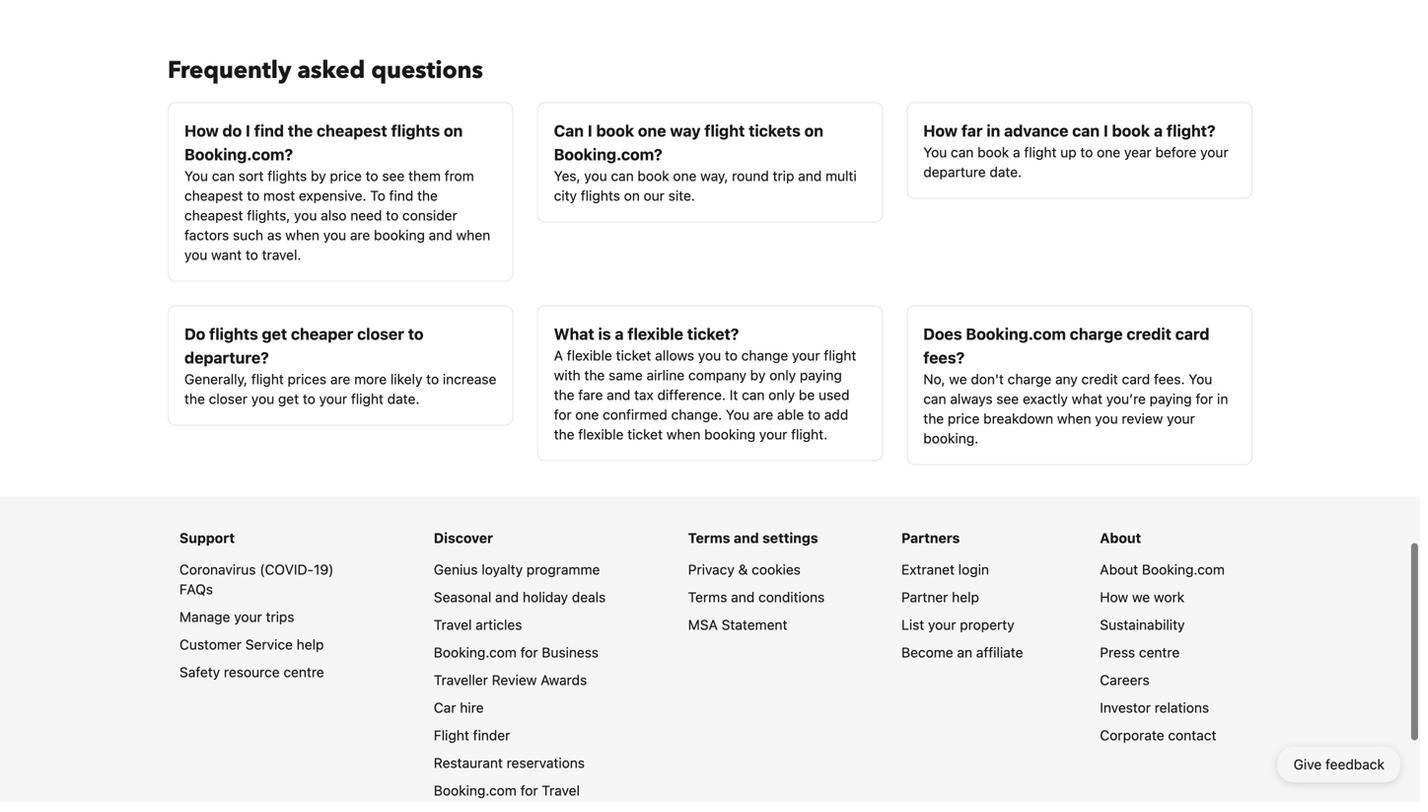 Task type: describe. For each thing, give the bounding box(es) containing it.
by inside what is a flexible ticket? a flexible ticket allows you to change your flight with the same airline company by only paying the fare and tax difference. it can only be used for one confirmed change. you are able to add the flexible ticket when booking your flight.
[[751, 367, 766, 383]]

careers link
[[1100, 672, 1150, 688]]

you're
[[1107, 391, 1146, 407]]

0 horizontal spatial centre
[[284, 664, 324, 680]]

&
[[739, 561, 748, 578]]

booking inside how do i find the cheapest flights on booking.com? you can sort flights by price to see them from cheapest to most expensive. to find the cheapest flights, you also need to consider factors such as when you are booking and when you want to travel.
[[374, 227, 425, 243]]

price inside does booking.com charge credit card fees? no, we don't charge any credit card fees. you can always see exactly what you're paying for in the price breakdown when you review your booking.
[[948, 410, 980, 427]]

(covid-
[[260, 561, 314, 578]]

departure?
[[184, 348, 269, 367]]

booking.com for travel link
[[434, 782, 580, 802]]

you inside what is a flexible ticket? a flexible ticket allows you to change your flight with the same airline company by only paying the fare and tax difference. it can only be used for one confirmed change. you are able to add the flexible ticket when booking your flight.
[[698, 347, 721, 364]]

by inside how do i find the cheapest flights on booking.com? you can sort flights by price to see them from cheapest to most expensive. to find the cheapest flights, you also need to consider factors such as when you are booking and when you want to travel.
[[311, 168, 326, 184]]

you left also
[[294, 207, 317, 223]]

book up year
[[1112, 121, 1150, 140]]

cheaper
[[291, 325, 353, 343]]

manage
[[180, 609, 230, 625]]

to up to at the top of the page
[[366, 168, 378, 184]]

with
[[554, 367, 581, 383]]

a inside what is a flexible ticket? a flexible ticket allows you to change your flight with the same airline company by only paying the fare and tax difference. it can only be used for one confirmed change. you are able to add the flexible ticket when booking your flight.
[[615, 325, 624, 343]]

you inside can i book one way flight tickets on booking.com? yes, you can book one way, round trip and multi city flights on our site.
[[584, 168, 607, 184]]

you inside does booking.com charge credit card fees? no, we don't charge any credit card fees. you can always see exactly what you're paying for in the price breakdown when you review your booking.
[[1095, 410, 1118, 427]]

work
[[1154, 589, 1185, 605]]

you inside what is a flexible ticket? a flexible ticket allows you to change your flight with the same airline company by only paying the fare and tax difference. it can only be used for one confirmed change. you are able to add the flexible ticket when booking your flight.
[[726, 406, 750, 423]]

can i book one way flight tickets on booking.com? yes, you can book one way, round trip and multi city flights on our site.
[[554, 121, 857, 204]]

feedback
[[1326, 756, 1385, 772]]

terms for terms and settings
[[688, 530, 731, 546]]

expensive.
[[299, 187, 367, 204]]

review
[[492, 672, 537, 688]]

settings
[[763, 530, 818, 546]]

can up "up"
[[1073, 121, 1100, 140]]

change.
[[671, 406, 722, 423]]

reservations
[[507, 755, 585, 771]]

able
[[777, 406, 804, 423]]

to down sort
[[247, 187, 260, 204]]

to right likely
[[426, 371, 439, 387]]

travel.
[[262, 247, 301, 263]]

and inside what is a flexible ticket? a flexible ticket allows you to change your flight with the same airline company by only paying the fare and tax difference. it can only be used for one confirmed change. you are able to add the flexible ticket when booking your flight.
[[607, 387, 631, 403]]

booking.com for business
[[434, 644, 599, 660]]

any
[[1056, 371, 1078, 387]]

privacy & cookies
[[688, 561, 801, 578]]

see inside how do i find the cheapest flights on booking.com? you can sort flights by price to see them from cheapest to most expensive. to find the cheapest flights, you also need to consider factors such as when you are booking and when you want to travel.
[[382, 168, 405, 184]]

booking.com? for book
[[554, 145, 663, 164]]

to up likely
[[408, 325, 424, 343]]

can up departure
[[951, 144, 974, 160]]

your down 'partner help'
[[928, 617, 956, 633]]

one left the way
[[638, 121, 666, 140]]

privacy
[[688, 561, 735, 578]]

to down such
[[246, 247, 258, 263]]

safety
[[180, 664, 220, 680]]

way
[[670, 121, 701, 140]]

0 vertical spatial get
[[262, 325, 287, 343]]

change
[[742, 347, 789, 364]]

to down the prices
[[303, 391, 316, 407]]

one inside what is a flexible ticket? a flexible ticket allows you to change your flight with the same airline company by only paying the fare and tax difference. it can only be used for one confirmed change. you are able to add the flexible ticket when booking your flight.
[[576, 406, 599, 423]]

city
[[554, 187, 577, 204]]

booking.com? for i
[[184, 145, 293, 164]]

investor relations
[[1100, 699, 1210, 716]]

traveller review awards
[[434, 672, 587, 688]]

flight inside what is a flexible ticket? a flexible ticket allows you to change your flight with the same airline company by only paying the fare and tax difference. it can only be used for one confirmed change. you are able to add the flexible ticket when booking your flight.
[[824, 347, 857, 364]]

multi
[[826, 168, 857, 184]]

i inside how far in advance can i book a flight? you can book a flight up to one year before your departure date.
[[1104, 121, 1109, 140]]

are inside how do i find the cheapest flights on booking.com? you can sort flights by price to see them from cheapest to most expensive. to find the cheapest flights, you also need to consider factors such as when you are booking and when you want to travel.
[[350, 227, 370, 243]]

you inside does booking.com charge credit card fees? no, we don't charge any credit card fees. you can always see exactly what you're paying for in the price breakdown when you review your booking.
[[1189, 371, 1213, 387]]

always
[[950, 391, 993, 407]]

0 horizontal spatial closer
[[209, 391, 248, 407]]

1 horizontal spatial we
[[1132, 589, 1151, 605]]

used
[[819, 387, 850, 403]]

sustainability
[[1100, 617, 1185, 633]]

partner help
[[902, 589, 980, 605]]

confirmed
[[603, 406, 668, 423]]

your down the able on the bottom right
[[759, 426, 788, 442]]

you inside how far in advance can i book a flight? you can book a flight up to one year before your departure date.
[[924, 144, 947, 160]]

1 vertical spatial ticket
[[628, 426, 663, 442]]

1 horizontal spatial a
[[1013, 144, 1021, 160]]

flight finder
[[434, 727, 510, 743]]

far
[[962, 121, 983, 140]]

book down far
[[978, 144, 1010, 160]]

0 vertical spatial flexible
[[628, 325, 684, 343]]

booking.com up work
[[1142, 561, 1225, 578]]

such
[[233, 227, 263, 243]]

flights up them
[[391, 121, 440, 140]]

do flights get cheaper closer to departure? generally, flight prices are more likely to increase the closer you get to your flight date.
[[184, 325, 497, 407]]

one inside how far in advance can i book a flight? you can book a flight up to one year before your departure date.
[[1097, 144, 1121, 160]]

departure
[[924, 164, 986, 180]]

flights,
[[247, 207, 290, 223]]

press centre link
[[1100, 644, 1180, 660]]

date. inside do flights get cheaper closer to departure? generally, flight prices are more likely to increase the closer you get to your flight date.
[[387, 391, 420, 407]]

also
[[321, 207, 347, 223]]

frequently
[[168, 54, 291, 87]]

for up review
[[521, 644, 538, 660]]

terms for terms and conditions
[[688, 589, 728, 605]]

and up privacy & cookies link
[[734, 530, 759, 546]]

an
[[957, 644, 973, 660]]

consider
[[402, 207, 458, 223]]

to up flight.
[[808, 406, 821, 423]]

the inside do flights get cheaper closer to departure? generally, flight prices are more likely to increase the closer you get to your flight date.
[[184, 391, 205, 407]]

statement
[[722, 617, 788, 633]]

what
[[1072, 391, 1103, 407]]

company
[[689, 367, 747, 383]]

contact
[[1168, 727, 1217, 743]]

discover
[[434, 530, 493, 546]]

flight inside how far in advance can i book a flight? you can book a flight up to one year before your departure date.
[[1024, 144, 1057, 160]]

can inside what is a flexible ticket? a flexible ticket allows you to change your flight with the same airline company by only paying the fare and tax difference. it can only be used for one confirmed change. you are able to add the flexible ticket when booking your flight.
[[742, 387, 765, 403]]

when inside what is a flexible ticket? a flexible ticket allows you to change your flight with the same airline company by only paying the fare and tax difference. it can only be used for one confirmed change. you are able to add the flexible ticket when booking your flight.
[[667, 426, 701, 442]]

fees.
[[1154, 371, 1185, 387]]

your inside do flights get cheaper closer to departure? generally, flight prices are more likely to increase the closer you get to your flight date.
[[319, 391, 347, 407]]

a
[[554, 347, 563, 364]]

difference.
[[658, 387, 726, 403]]

booking.com down travel articles
[[434, 644, 517, 660]]

about for about booking.com
[[1100, 561, 1139, 578]]

programme
[[527, 561, 600, 578]]

your inside does booking.com charge credit card fees? no, we don't charge any credit card fees. you can always see exactly what you're paying for in the price breakdown when you review your booking.
[[1167, 410, 1195, 427]]

give feedback button
[[1278, 747, 1401, 782]]

corporate contact link
[[1100, 727, 1217, 743]]

about for about
[[1100, 530, 1142, 546]]

0 vertical spatial cheapest
[[317, 121, 387, 140]]

genius
[[434, 561, 478, 578]]

one up site.
[[673, 168, 697, 184]]

travel articles link
[[434, 617, 522, 633]]

0 vertical spatial closer
[[357, 325, 404, 343]]

terms and settings
[[688, 530, 818, 546]]

see inside does booking.com charge credit card fees? no, we don't charge any credit card fees. you can always see exactly what you're paying for in the price breakdown when you review your booking.
[[997, 391, 1019, 407]]

on for how do i find the cheapest flights on booking.com?
[[444, 121, 463, 140]]

do
[[222, 121, 242, 140]]

how we work
[[1100, 589, 1185, 605]]

coronavirus
[[180, 561, 256, 578]]

0 vertical spatial a
[[1154, 121, 1163, 140]]

from
[[445, 168, 474, 184]]

extranet login link
[[902, 561, 989, 578]]

restaurant
[[434, 755, 503, 771]]

list your property link
[[902, 617, 1015, 633]]

no,
[[924, 371, 946, 387]]

partner
[[902, 589, 948, 605]]

fare
[[578, 387, 603, 403]]

can inside does booking.com charge credit card fees? no, we don't charge any credit card fees. you can always see exactly what you're paying for in the price breakdown when you review your booking.
[[924, 391, 947, 407]]

sustainability link
[[1100, 617, 1185, 633]]

0 vertical spatial card
[[1176, 325, 1210, 343]]

awards
[[541, 672, 587, 688]]

what
[[554, 325, 595, 343]]

in inside does booking.com charge credit card fees? no, we don't charge any credit card fees. you can always see exactly what you're paying for in the price breakdown when you review your booking.
[[1217, 391, 1229, 407]]

to up company
[[725, 347, 738, 364]]

property
[[960, 617, 1015, 633]]



Task type: vqa. For each thing, say whether or not it's contained in the screenshot.
topmost date.
yes



Task type: locate. For each thing, give the bounding box(es) containing it.
how inside how far in advance can i book a flight? you can book a flight up to one year before your departure date.
[[924, 121, 958, 140]]

0 horizontal spatial on
[[444, 121, 463, 140]]

see up breakdown
[[997, 391, 1019, 407]]

be
[[799, 387, 815, 403]]

0 horizontal spatial booking.com?
[[184, 145, 293, 164]]

i right can
[[588, 121, 593, 140]]

cheapest
[[317, 121, 387, 140], [184, 187, 243, 204], [184, 207, 243, 223]]

and down the loyalty
[[495, 589, 519, 605]]

and down &
[[731, 589, 755, 605]]

flight?
[[1167, 121, 1216, 140]]

0 vertical spatial credit
[[1127, 325, 1172, 343]]

we right 'no,'
[[949, 371, 967, 387]]

same
[[609, 367, 643, 383]]

paying inside does booking.com charge credit card fees? no, we don't charge any credit card fees. you can always see exactly what you're paying for in the price breakdown when you review your booking.
[[1150, 391, 1192, 407]]

can
[[554, 121, 584, 140]]

0 horizontal spatial by
[[311, 168, 326, 184]]

you down factors
[[184, 247, 207, 263]]

1 horizontal spatial charge
[[1070, 325, 1123, 343]]

1 horizontal spatial how
[[924, 121, 958, 140]]

0 vertical spatial see
[[382, 168, 405, 184]]

paying inside what is a flexible ticket? a flexible ticket allows you to change your flight with the same airline company by only paying the fare and tax difference. it can only be used for one confirmed change. you are able to add the flexible ticket when booking your flight.
[[800, 367, 842, 383]]

can down 'no,'
[[924, 391, 947, 407]]

booking.com? inside can i book one way flight tickets on booking.com? yes, you can book one way, round trip and multi city flights on our site.
[[554, 145, 663, 164]]

flight
[[705, 121, 745, 140], [1024, 144, 1057, 160], [824, 347, 857, 364], [251, 371, 284, 387], [351, 391, 384, 407]]

flight down more
[[351, 391, 384, 407]]

coronavirus (covid-19) faqs
[[180, 561, 334, 597]]

relations
[[1155, 699, 1210, 716]]

how far in advance can i book a flight? you can book a flight up to one year before your departure date.
[[924, 121, 1229, 180]]

how inside how do i find the cheapest flights on booking.com? you can sort flights by price to see them from cheapest to most expensive. to find the cheapest flights, you also need to consider factors such as when you are booking and when you want to travel.
[[184, 121, 219, 140]]

i inside how do i find the cheapest flights on booking.com? you can sort flights by price to see them from cheapest to most expensive. to find the cheapest flights, you also need to consider factors such as when you are booking and when you want to travel.
[[246, 121, 250, 140]]

can inside how do i find the cheapest flights on booking.com? you can sort flights by price to see them from cheapest to most expensive. to find the cheapest flights, you also need to consider factors such as when you are booking and when you want to travel.
[[212, 168, 235, 184]]

1 vertical spatial paying
[[1150, 391, 1192, 407]]

msa statement
[[688, 617, 788, 633]]

only
[[770, 367, 796, 383], [769, 387, 795, 403]]

and inside how do i find the cheapest flights on booking.com? you can sort flights by price to see them from cheapest to most expensive. to find the cheapest flights, you also need to consider factors such as when you are booking and when you want to travel.
[[429, 227, 453, 243]]

price inside how do i find the cheapest flights on booking.com? you can sort flights by price to see them from cheapest to most expensive. to find the cheapest flights, you also need to consider factors such as when you are booking and when you want to travel.
[[330, 168, 362, 184]]

deals
[[572, 589, 606, 605]]

2 about from the top
[[1100, 561, 1139, 578]]

0 horizontal spatial how
[[184, 121, 219, 140]]

faqs
[[180, 581, 213, 597]]

for inside does booking.com charge credit card fees? no, we don't charge any credit card fees. you can always see exactly what you're paying for in the price breakdown when you review your booking.
[[1196, 391, 1214, 407]]

articles
[[476, 617, 522, 633]]

1 horizontal spatial help
[[952, 589, 980, 605]]

0 horizontal spatial charge
[[1008, 371, 1052, 387]]

1 vertical spatial get
[[278, 391, 299, 407]]

increase
[[443, 371, 497, 387]]

the inside does booking.com charge credit card fees? no, we don't charge any credit card fees. you can always see exactly what you're paying for in the price breakdown when you review your booking.
[[924, 410, 944, 427]]

1 about from the top
[[1100, 530, 1142, 546]]

0 horizontal spatial date.
[[387, 391, 420, 407]]

a up the before
[[1154, 121, 1163, 140]]

2 terms from the top
[[688, 589, 728, 605]]

get
[[262, 325, 287, 343], [278, 391, 299, 407]]

give
[[1294, 756, 1322, 772]]

1 horizontal spatial travel
[[542, 782, 580, 799]]

help up list your property link at the bottom right
[[952, 589, 980, 605]]

2 vertical spatial flexible
[[578, 426, 624, 442]]

by up expensive.
[[311, 168, 326, 184]]

you down what
[[1095, 410, 1118, 427]]

we up sustainability
[[1132, 589, 1151, 605]]

closer up more
[[357, 325, 404, 343]]

on
[[444, 121, 463, 140], [805, 121, 824, 140], [624, 187, 640, 204]]

about booking.com link
[[1100, 561, 1225, 578]]

trips
[[266, 609, 295, 625]]

we inside does booking.com charge credit card fees? no, we don't charge any credit card fees. you can always see exactly what you're paying for in the price breakdown when you review your booking.
[[949, 371, 967, 387]]

seasonal and holiday deals link
[[434, 589, 606, 605]]

to inside how far in advance can i book a flight? you can book a flight up to one year before your departure date.
[[1081, 144, 1094, 160]]

list your property
[[902, 617, 1015, 633]]

book right can
[[596, 121, 634, 140]]

ticket down 'confirmed'
[[628, 426, 663, 442]]

flight.
[[791, 426, 828, 442]]

ticket?
[[687, 325, 739, 343]]

booking inside what is a flexible ticket? a flexible ticket allows you to change your flight with the same airline company by only paying the fare and tax difference. it can only be used for one confirmed change. you are able to add the flexible ticket when booking your flight.
[[705, 426, 756, 442]]

price down always
[[948, 410, 980, 427]]

2 vertical spatial are
[[754, 406, 774, 423]]

booking.com? inside how do i find the cheapest flights on booking.com? you can sort flights by price to see them from cheapest to most expensive. to find the cheapest flights, you also need to consider factors such as when you are booking and when you want to travel.
[[184, 145, 293, 164]]

card up fees.
[[1176, 325, 1210, 343]]

only down change
[[770, 367, 796, 383]]

0 horizontal spatial i
[[246, 121, 250, 140]]

more
[[354, 371, 387, 387]]

flight up used
[[824, 347, 857, 364]]

customer
[[180, 636, 242, 653]]

1 vertical spatial date.
[[387, 391, 420, 407]]

flight down advance
[[1024, 144, 1057, 160]]

0 vertical spatial terms
[[688, 530, 731, 546]]

you up company
[[698, 347, 721, 364]]

traveller
[[434, 672, 488, 688]]

booking.com inside does booking.com charge credit card fees? no, we don't charge any credit card fees. you can always see exactly what you're paying for in the price breakdown when you review your booking.
[[966, 325, 1066, 343]]

2 vertical spatial cheapest
[[184, 207, 243, 223]]

terms and conditions link
[[688, 589, 825, 605]]

0 horizontal spatial booking
[[374, 227, 425, 243]]

your down the flight?
[[1201, 144, 1229, 160]]

you up departure
[[924, 144, 947, 160]]

find right to at the top of the page
[[389, 187, 414, 204]]

don't
[[971, 371, 1004, 387]]

and
[[798, 168, 822, 184], [429, 227, 453, 243], [607, 387, 631, 403], [734, 530, 759, 546], [495, 589, 519, 605], [731, 589, 755, 605]]

can right it
[[742, 387, 765, 403]]

how up sustainability
[[1100, 589, 1129, 605]]

3 i from the left
[[1104, 121, 1109, 140]]

credit up fees.
[[1127, 325, 1172, 343]]

about up about booking.com 'link'
[[1100, 530, 1142, 546]]

you down departure?
[[251, 391, 274, 407]]

paying
[[800, 367, 842, 383], [1150, 391, 1192, 407]]

1 vertical spatial price
[[948, 410, 980, 427]]

0 horizontal spatial we
[[949, 371, 967, 387]]

your up the "customer service help" link
[[234, 609, 262, 625]]

1 vertical spatial cheapest
[[184, 187, 243, 204]]

1 vertical spatial help
[[297, 636, 324, 653]]

review
[[1122, 410, 1164, 427]]

2 horizontal spatial a
[[1154, 121, 1163, 140]]

become an affiliate
[[902, 644, 1024, 660]]

help
[[952, 589, 980, 605], [297, 636, 324, 653]]

1 vertical spatial closer
[[209, 391, 248, 407]]

can inside can i book one way flight tickets on booking.com? yes, you can book one way, round trip and multi city flights on our site.
[[611, 168, 634, 184]]

loyalty
[[482, 561, 523, 578]]

1 vertical spatial centre
[[284, 664, 324, 680]]

booking.com? down do on the left top of the page
[[184, 145, 293, 164]]

travel down the seasonal
[[434, 617, 472, 633]]

1 booking.com? from the left
[[184, 145, 293, 164]]

booking.com up don't
[[966, 325, 1066, 343]]

resource
[[224, 664, 280, 680]]

1 horizontal spatial credit
[[1127, 325, 1172, 343]]

help right service
[[297, 636, 324, 653]]

1 vertical spatial find
[[389, 187, 414, 204]]

1 vertical spatial are
[[330, 371, 351, 387]]

finder
[[473, 727, 510, 743]]

0 vertical spatial booking
[[374, 227, 425, 243]]

0 horizontal spatial credit
[[1082, 371, 1119, 387]]

0 vertical spatial are
[[350, 227, 370, 243]]

you down it
[[726, 406, 750, 423]]

2 horizontal spatial how
[[1100, 589, 1129, 605]]

your down the prices
[[319, 391, 347, 407]]

2 vertical spatial a
[[615, 325, 624, 343]]

car hire link
[[434, 699, 484, 716]]

does
[[924, 325, 962, 343]]

0 horizontal spatial price
[[330, 168, 362, 184]]

flexible down is
[[567, 347, 612, 364]]

1 vertical spatial see
[[997, 391, 1019, 407]]

sort
[[239, 168, 264, 184]]

to
[[370, 187, 386, 204]]

when
[[285, 227, 320, 243], [456, 227, 490, 243], [1058, 410, 1092, 427], [667, 426, 701, 442]]

when down consider
[[456, 227, 490, 243]]

booking.com down the restaurant
[[434, 782, 517, 799]]

2 horizontal spatial i
[[1104, 121, 1109, 140]]

paying for what is a flexible ticket?
[[800, 367, 842, 383]]

investor
[[1100, 699, 1151, 716]]

centre down sustainability
[[1139, 644, 1180, 660]]

i right do on the left top of the page
[[246, 121, 250, 140]]

1 terms from the top
[[688, 530, 731, 546]]

are inside do flights get cheaper closer to departure? generally, flight prices are more likely to increase the closer you get to your flight date.
[[330, 371, 351, 387]]

by down change
[[751, 367, 766, 383]]

flights inside can i book one way flight tickets on booking.com? yes, you can book one way, round trip and multi city flights on our site.
[[581, 187, 620, 204]]

one down fare
[[576, 406, 599, 423]]

when right as
[[285, 227, 320, 243]]

are left more
[[330, 371, 351, 387]]

you down also
[[323, 227, 346, 243]]

tickets
[[749, 121, 801, 140]]

flights up most
[[268, 168, 307, 184]]

0 vertical spatial find
[[254, 121, 284, 140]]

0 horizontal spatial paying
[[800, 367, 842, 383]]

flexible up allows
[[628, 325, 684, 343]]

genius loyalty programme
[[434, 561, 600, 578]]

date. right departure
[[990, 164, 1022, 180]]

1 vertical spatial card
[[1122, 371, 1151, 387]]

how we work link
[[1100, 589, 1185, 605]]

1 vertical spatial about
[[1100, 561, 1139, 578]]

paying for does booking.com charge credit card fees?
[[1150, 391, 1192, 407]]

1 vertical spatial credit
[[1082, 371, 1119, 387]]

and inside can i book one way flight tickets on booking.com? yes, you can book one way, round trip and multi city flights on our site.
[[798, 168, 822, 184]]

flights inside do flights get cheaper closer to departure? generally, flight prices are more likely to increase the closer you get to your flight date.
[[209, 325, 258, 343]]

1 vertical spatial flexible
[[567, 347, 612, 364]]

booking down consider
[[374, 227, 425, 243]]

frequently asked questions
[[168, 54, 483, 87]]

msa
[[688, 617, 718, 633]]

our
[[644, 187, 665, 204]]

0 horizontal spatial in
[[987, 121, 1001, 140]]

1 horizontal spatial closer
[[357, 325, 404, 343]]

0 vertical spatial about
[[1100, 530, 1142, 546]]

can left sort
[[212, 168, 235, 184]]

terms and conditions
[[688, 589, 825, 605]]

0 vertical spatial price
[[330, 168, 362, 184]]

0 vertical spatial charge
[[1070, 325, 1123, 343]]

are left the able on the bottom right
[[754, 406, 774, 423]]

1 i from the left
[[246, 121, 250, 140]]

i
[[246, 121, 250, 140], [588, 121, 593, 140], [1104, 121, 1109, 140]]

2 horizontal spatial on
[[805, 121, 824, 140]]

a down advance
[[1013, 144, 1021, 160]]

booking
[[374, 227, 425, 243], [705, 426, 756, 442]]

for inside what is a flexible ticket? a flexible ticket allows you to change your flight with the same airline company by only paying the fare and tax difference. it can only be used for one confirmed change. you are able to add the flexible ticket when booking your flight.
[[554, 406, 572, 423]]

flexible down 'confirmed'
[[578, 426, 624, 442]]

centre down service
[[284, 664, 324, 680]]

1 vertical spatial a
[[1013, 144, 1021, 160]]

on inside how do i find the cheapest flights on booking.com? you can sort flights by price to see them from cheapest to most expensive. to find the cheapest flights, you also need to consider factors such as when you are booking and when you want to travel.
[[444, 121, 463, 140]]

date. inside how far in advance can i book a flight? you can book a flight up to one year before your departure date.
[[990, 164, 1022, 180]]

asked
[[297, 54, 365, 87]]

how for how do i find the cheapest flights on booking.com?
[[184, 121, 219, 140]]

2 booking.com? from the left
[[554, 145, 663, 164]]

only up the able on the bottom right
[[769, 387, 795, 403]]

are inside what is a flexible ticket? a flexible ticket allows you to change your flight with the same airline company by only paying the fare and tax difference. it can only be used for one confirmed change. you are able to add the flexible ticket when booking your flight.
[[754, 406, 774, 423]]

centre
[[1139, 644, 1180, 660], [284, 664, 324, 680]]

0 horizontal spatial travel
[[434, 617, 472, 633]]

0 vertical spatial travel
[[434, 617, 472, 633]]

1 horizontal spatial find
[[389, 187, 414, 204]]

give feedback
[[1294, 756, 1385, 772]]

your up be
[[792, 347, 820, 364]]

0 vertical spatial paying
[[800, 367, 842, 383]]

0 vertical spatial ticket
[[616, 347, 652, 364]]

flights right city
[[581, 187, 620, 204]]

1 horizontal spatial booking.com?
[[554, 145, 663, 164]]

for down with
[[554, 406, 572, 423]]

credit up what
[[1082, 371, 1119, 387]]

on for can i book one way flight tickets on booking.com?
[[805, 121, 824, 140]]

1 vertical spatial by
[[751, 367, 766, 383]]

when inside does booking.com charge credit card fees? no, we don't charge any credit card fees. you can always see exactly what you're paying for in the price breakdown when you review your booking.
[[1058, 410, 1092, 427]]

terms down 'privacy'
[[688, 589, 728, 605]]

0 vertical spatial date.
[[990, 164, 1022, 180]]

1 horizontal spatial date.
[[990, 164, 1022, 180]]

1 horizontal spatial on
[[624, 187, 640, 204]]

how left far
[[924, 121, 958, 140]]

on right tickets
[[805, 121, 824, 140]]

find right do on the left top of the page
[[254, 121, 284, 140]]

yes,
[[554, 168, 581, 184]]

business
[[542, 644, 599, 660]]

0 horizontal spatial find
[[254, 121, 284, 140]]

you inside do flights get cheaper closer to departure? generally, flight prices are more likely to increase the closer you get to your flight date.
[[251, 391, 274, 407]]

get down the prices
[[278, 391, 299, 407]]

0 vertical spatial in
[[987, 121, 1001, 140]]

a right is
[[615, 325, 624, 343]]

book up 'our'
[[638, 168, 670, 184]]

booking.com? down can
[[554, 145, 663, 164]]

1 vertical spatial travel
[[542, 782, 580, 799]]

service
[[245, 636, 293, 653]]

1 horizontal spatial in
[[1217, 391, 1229, 407]]

for inside booking.com for travel
[[521, 782, 538, 799]]

1 vertical spatial terms
[[688, 589, 728, 605]]

1 horizontal spatial see
[[997, 391, 1019, 407]]

conditions
[[759, 589, 825, 605]]

about up "how we work" link
[[1100, 561, 1139, 578]]

1 horizontal spatial by
[[751, 367, 766, 383]]

1 horizontal spatial paying
[[1150, 391, 1192, 407]]

flight right the way
[[705, 121, 745, 140]]

i inside can i book one way flight tickets on booking.com? yes, you can book one way, round trip and multi city flights on our site.
[[588, 121, 593, 140]]

ticket up same
[[616, 347, 652, 364]]

0 horizontal spatial see
[[382, 168, 405, 184]]

flexible
[[628, 325, 684, 343], [567, 347, 612, 364], [578, 426, 624, 442]]

1 horizontal spatial price
[[948, 410, 980, 427]]

hire
[[460, 699, 484, 716]]

0 horizontal spatial help
[[297, 636, 324, 653]]

prices
[[288, 371, 327, 387]]

extranet
[[902, 561, 955, 578]]

flight left the prices
[[251, 371, 284, 387]]

1 vertical spatial only
[[769, 387, 795, 403]]

0 vertical spatial centre
[[1139, 644, 1180, 660]]

1 vertical spatial charge
[[1008, 371, 1052, 387]]

1 horizontal spatial card
[[1176, 325, 1210, 343]]

0 vertical spatial by
[[311, 168, 326, 184]]

booking down change.
[[705, 426, 756, 442]]

ticket
[[616, 347, 652, 364], [628, 426, 663, 442]]

1 vertical spatial in
[[1217, 391, 1229, 407]]

for right you're on the right of page
[[1196, 391, 1214, 407]]

0 vertical spatial we
[[949, 371, 967, 387]]

seasonal
[[434, 589, 492, 605]]

2 i from the left
[[588, 121, 593, 140]]

flight inside can i book one way flight tickets on booking.com? yes, you can book one way, round trip and multi city flights on our site.
[[705, 121, 745, 140]]

0 vertical spatial help
[[952, 589, 980, 605]]

i right advance
[[1104, 121, 1109, 140]]

traveller review awards link
[[434, 672, 587, 688]]

booking.com inside booking.com for travel
[[434, 782, 517, 799]]

0 horizontal spatial a
[[615, 325, 624, 343]]

need
[[350, 207, 382, 223]]

you inside how do i find the cheapest flights on booking.com? you can sort flights by price to see them from cheapest to most expensive. to find the cheapest flights, you also need to consider factors such as when you are booking and when you want to travel.
[[184, 168, 208, 184]]

1 vertical spatial we
[[1132, 589, 1151, 605]]

affiliate
[[977, 644, 1024, 660]]

can right yes,
[[611, 168, 634, 184]]

for down 'reservations'
[[521, 782, 538, 799]]

on left 'our'
[[624, 187, 640, 204]]

holiday
[[523, 589, 568, 605]]

one left year
[[1097, 144, 1121, 160]]

0 vertical spatial only
[[770, 367, 796, 383]]

date. down likely
[[387, 391, 420, 407]]

travel inside booking.com for travel
[[542, 782, 580, 799]]

your inside how far in advance can i book a flight? you can book a flight up to one year before your departure date.
[[1201, 144, 1229, 160]]

0 horizontal spatial card
[[1122, 371, 1151, 387]]

are down need
[[350, 227, 370, 243]]

1 horizontal spatial i
[[588, 121, 593, 140]]

1 horizontal spatial centre
[[1139, 644, 1180, 660]]

on up "from" at the left top of page
[[444, 121, 463, 140]]

can
[[1073, 121, 1100, 140], [951, 144, 974, 160], [212, 168, 235, 184], [611, 168, 634, 184], [742, 387, 765, 403], [924, 391, 947, 407]]

travel down 'reservations'
[[542, 782, 580, 799]]

fees?
[[924, 348, 965, 367]]

is
[[598, 325, 611, 343]]

1 horizontal spatial booking
[[705, 426, 756, 442]]

in inside how far in advance can i book a flight? you can book a flight up to one year before your departure date.
[[987, 121, 1001, 140]]

want
[[211, 247, 242, 263]]

to right need
[[386, 207, 399, 223]]

charge up any
[[1070, 325, 1123, 343]]

1 vertical spatial booking
[[705, 426, 756, 442]]

coronavirus (covid-19) faqs link
[[180, 561, 334, 597]]

get left cheaper
[[262, 325, 287, 343]]

how for how far in advance can i book a flight?
[[924, 121, 958, 140]]



